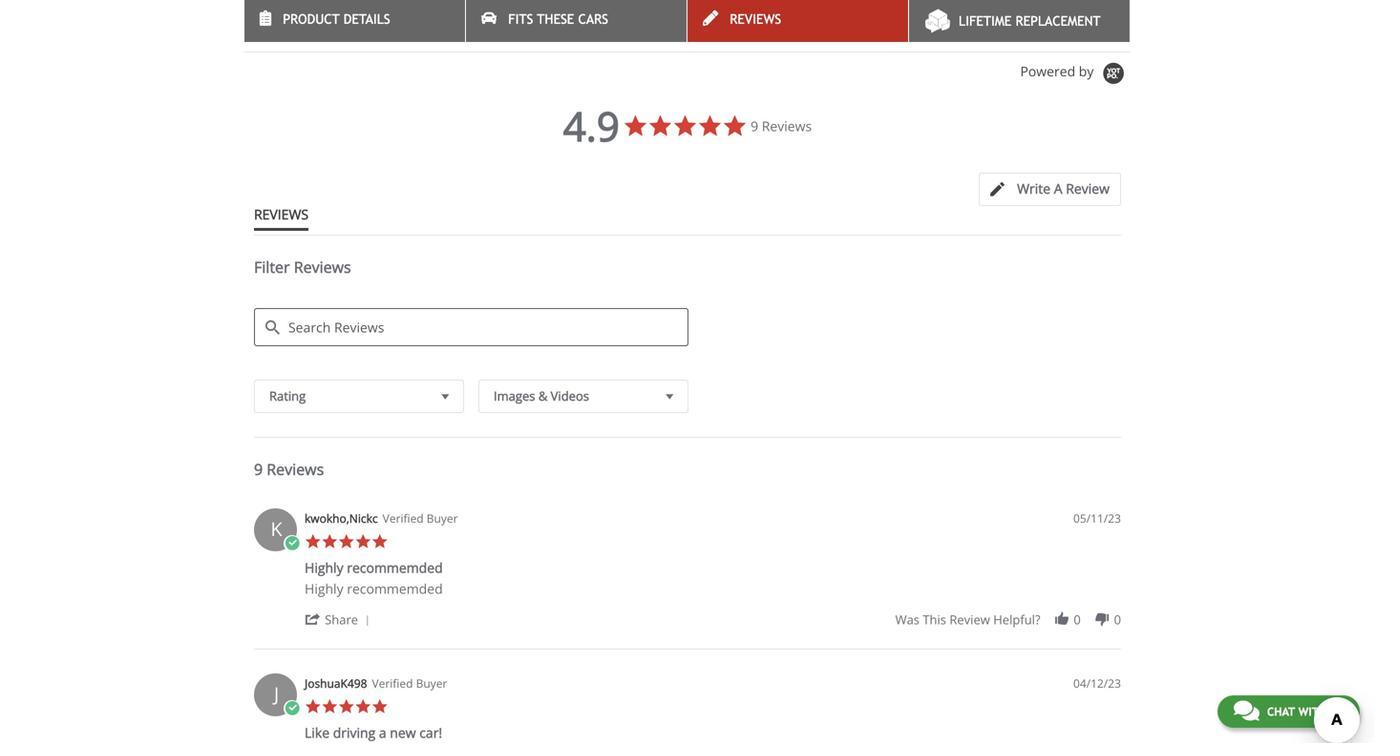 Task type: locate. For each thing, give the bounding box(es) containing it.
k
[[271, 516, 282, 543]]

tab panel containing k
[[244, 500, 1131, 744]]

0 vertical spatial recommemded
[[347, 559, 443, 577]]

highly up share icon
[[305, 580, 343, 598]]

4.9 star rating element
[[563, 99, 620, 153]]

like driving a new car! heading
[[305, 725, 442, 744]]

1 recommemded from the top
[[347, 559, 443, 577]]

verified buyer heading for k
[[383, 511, 458, 527]]

rating
[[269, 388, 306, 405]]

0 horizontal spatial 9
[[254, 460, 263, 480]]

0 right vote up review by kwokho,nickc on 11 may 2023 icon
[[1074, 612, 1081, 629]]

reviews inside heading
[[294, 257, 351, 278]]

0 right 'vote down review by kwokho,nickc on 11 may 2023' icon
[[1114, 612, 1121, 629]]

reviews link
[[688, 0, 908, 42]]

0
[[1074, 612, 1081, 629], [1114, 612, 1121, 629]]

highly down kwokho,nickc
[[305, 559, 343, 577]]

write a review
[[1017, 180, 1110, 198]]

helpful?
[[993, 612, 1041, 629]]

buyer up highly recommemded heading
[[427, 511, 458, 527]]

comments image
[[1234, 700, 1260, 723]]

verified
[[383, 511, 424, 527], [372, 676, 413, 692]]

verified buyer heading up new
[[372, 676, 447, 693]]

star image
[[305, 534, 321, 551], [372, 534, 388, 551], [305, 699, 321, 716], [321, 699, 338, 716], [338, 699, 355, 716], [355, 699, 372, 716], [372, 699, 388, 716]]

us
[[1330, 706, 1344, 719]]

buyer up car!
[[416, 676, 447, 692]]

videos
[[551, 388, 589, 405]]

tab panel
[[244, 500, 1131, 744]]

0 vertical spatial verified buyer heading
[[383, 511, 458, 527]]

was this review helpful?
[[895, 612, 1041, 629]]

0 vertical spatial 9
[[751, 117, 758, 135]]

circle checkmark image
[[284, 701, 300, 718]]

1 horizontal spatial 9
[[751, 117, 758, 135]]

images & videos
[[494, 388, 589, 405]]

review date 05/11/23 element
[[1073, 511, 1121, 527]]

verified up highly recommemded heading
[[383, 511, 424, 527]]

write
[[1017, 180, 1051, 198]]

kwokho,nickc verified buyer
[[305, 511, 458, 527]]

buyer for k
[[427, 511, 458, 527]]

1 vertical spatial 9
[[254, 460, 263, 480]]

1 vertical spatial recommemded
[[347, 580, 443, 598]]

0 horizontal spatial 9 reviews
[[254, 460, 324, 480]]

0 vertical spatial highly
[[305, 559, 343, 577]]

vote down review by kwokho,nickc on 11 may 2023 image
[[1094, 612, 1111, 629]]

Rating Filter field
[[254, 380, 464, 414]]

1 vertical spatial 9 reviews
[[254, 460, 324, 480]]

verified buyer heading
[[383, 511, 458, 527], [372, 676, 447, 693]]

buyer for j
[[416, 676, 447, 692]]

9
[[751, 117, 758, 135], [254, 460, 263, 480]]

joshuak498
[[305, 676, 367, 692]]

0 vertical spatial buyer
[[427, 511, 458, 527]]

1 star image from the left
[[321, 534, 338, 551]]

powered by link
[[1020, 62, 1131, 86]]

chat
[[1267, 706, 1295, 719]]

recommemded
[[347, 559, 443, 577], [347, 580, 443, 598]]

1 vertical spatial verified
[[372, 676, 413, 692]]

like driving a new car!
[[305, 725, 442, 743]]

verified buyer heading up highly recommemded heading
[[383, 511, 458, 527]]

1 vertical spatial buyer
[[416, 676, 447, 692]]

recommemded down 'kwokho,nickc verified buyer'
[[347, 559, 443, 577]]

0 vertical spatial verified
[[383, 511, 424, 527]]

j
[[274, 682, 279, 708]]

4.9
[[563, 99, 620, 153]]

1 horizontal spatial 9 reviews
[[751, 117, 812, 135]]

group
[[895, 612, 1121, 629]]

highly recommemded heading
[[305, 559, 443, 581]]

star image
[[321, 534, 338, 551], [338, 534, 355, 551], [355, 534, 372, 551]]

highly
[[305, 559, 343, 577], [305, 580, 343, 598]]

this
[[923, 612, 946, 629]]

filter
[[254, 257, 290, 278]]

9 reviews
[[751, 117, 812, 135], [254, 460, 324, 480]]

1 horizontal spatial 0
[[1114, 612, 1121, 629]]

0 horizontal spatial 0
[[1074, 612, 1081, 629]]

product details link
[[244, 0, 465, 42]]

verified for k
[[383, 511, 424, 527]]

group containing was this review helpful?
[[895, 612, 1121, 629]]

buyer
[[427, 511, 458, 527], [416, 676, 447, 692]]

reviews
[[730, 11, 781, 27], [244, 14, 318, 37], [762, 117, 812, 135], [294, 257, 351, 278], [267, 460, 324, 480]]

04/12/23
[[1073, 676, 1121, 692]]

lifetime replacement link
[[909, 0, 1130, 42]]

product details
[[283, 11, 390, 27]]

details
[[344, 11, 390, 27]]

verified up the a
[[372, 676, 413, 692]]

cars
[[578, 11, 608, 27]]

product
[[283, 11, 340, 27]]

recommemded up seperator image
[[347, 580, 443, 598]]

1 vertical spatial verified buyer heading
[[372, 676, 447, 693]]

1 vertical spatial highly
[[305, 580, 343, 598]]



Task type: describe. For each thing, give the bounding box(es) containing it.
lifetime
[[959, 13, 1012, 29]]

2 highly from the top
[[305, 580, 343, 598]]

review
[[1066, 180, 1110, 198]]

review
[[950, 612, 990, 629]]

these
[[537, 11, 574, 27]]

vote up review by kwokho,nickc on 11 may 2023 image
[[1054, 612, 1070, 629]]

share button
[[305, 611, 377, 629]]

like
[[305, 725, 330, 743]]

a
[[1054, 180, 1063, 198]]

replacement
[[1016, 13, 1101, 29]]

kwokho,nickc
[[305, 511, 378, 527]]

3 star image from the left
[[355, 534, 372, 551]]

group inside tab panel
[[895, 612, 1121, 629]]

2 0 from the left
[[1114, 612, 1121, 629]]

&
[[538, 388, 548, 405]]

fits
[[508, 11, 533, 27]]

filter reviews heading
[[254, 257, 1121, 294]]

1 highly from the top
[[305, 559, 343, 577]]

images
[[494, 388, 535, 405]]

05/11/23
[[1073, 511, 1121, 527]]

share
[[325, 612, 358, 629]]

highly recommemded highly recommemded
[[305, 559, 443, 598]]

fits these cars
[[508, 11, 608, 27]]

was
[[895, 612, 920, 629]]

2 recommemded from the top
[[347, 580, 443, 598]]

a
[[379, 725, 386, 743]]

magnifying glass image
[[266, 321, 280, 335]]

new
[[390, 725, 416, 743]]

share image
[[305, 612, 321, 629]]

seperator image
[[362, 616, 373, 628]]

chat with us
[[1267, 706, 1344, 719]]

review date 04/12/23 element
[[1073, 676, 1121, 693]]

verified for j
[[372, 676, 413, 692]]

car!
[[419, 725, 442, 743]]

write a review button
[[979, 173, 1121, 206]]

2 star image from the left
[[338, 534, 355, 551]]

filter reviews
[[254, 257, 351, 278]]

joshuak498 verified buyer
[[305, 676, 447, 692]]

reviews
[[254, 205, 309, 224]]

circle checkmark image
[[284, 536, 300, 553]]

Search Reviews search field
[[254, 309, 689, 347]]

down triangle image
[[437, 387, 454, 407]]

1 0 from the left
[[1074, 612, 1081, 629]]

powered by
[[1020, 62, 1097, 80]]

by
[[1079, 62, 1094, 80]]

driving
[[333, 725, 376, 743]]

with
[[1298, 706, 1327, 719]]

fits these cars link
[[466, 0, 687, 42]]

lifetime replacement
[[959, 13, 1101, 29]]

chat with us link
[[1218, 696, 1360, 729]]

Images & Videos Filter field
[[478, 380, 689, 414]]

powered
[[1020, 62, 1076, 80]]

down triangle image
[[661, 387, 678, 407]]

write no frame image
[[990, 183, 1014, 197]]

0 vertical spatial 9 reviews
[[751, 117, 812, 135]]

verified buyer heading for j
[[372, 676, 447, 693]]



Task type: vqa. For each thing, say whether or not it's contained in the screenshot.
the bottom The 9 Reviews
yes



